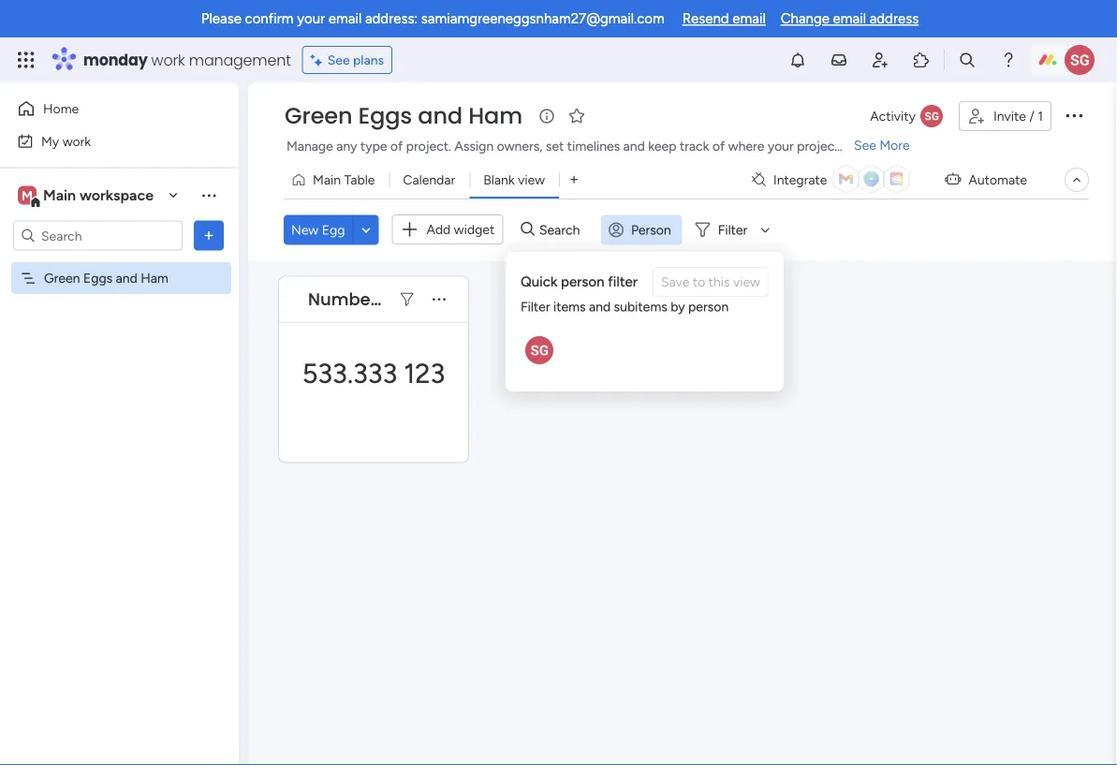 Task type: describe. For each thing, give the bounding box(es) containing it.
/
[[1029, 108, 1034, 124]]

work for my
[[62, 133, 91, 149]]

new egg button
[[284, 215, 352, 245]]

samiamgreeneggsnham27@gmail.com
[[421, 10, 665, 27]]

filter for filter items and subitems by person
[[521, 299, 550, 315]]

main for main workspace
[[43, 186, 76, 204]]

add
[[426, 221, 451, 237]]

angle down image
[[362, 223, 371, 237]]

more dots image
[[433, 292, 446, 306]]

blank view
[[483, 172, 545, 188]]

manage any type of project. assign owners, set timelines and keep track of where your project stands.
[[287, 138, 884, 154]]

home button
[[11, 94, 201, 124]]

see more
[[854, 137, 910, 153]]

notifications image
[[788, 51, 807, 69]]

filter
[[608, 273, 638, 290]]

resend email
[[682, 10, 766, 27]]

manage
[[287, 138, 333, 154]]

filter items and subitems by person
[[521, 299, 729, 315]]

person button
[[601, 215, 682, 245]]

invite members image
[[871, 51, 890, 69]]

options image
[[1063, 104, 1085, 126]]

Search field
[[535, 217, 591, 243]]

see for see plans
[[327, 52, 350, 68]]

activity button
[[863, 101, 951, 131]]

and left keep
[[623, 138, 645, 154]]

workspace options image
[[199, 186, 218, 204]]

0 horizontal spatial your
[[297, 10, 325, 27]]

0 vertical spatial green
[[285, 100, 353, 132]]

workspace image
[[18, 185, 37, 206]]

main workspace
[[43, 186, 154, 204]]

project
[[797, 138, 840, 154]]

help image
[[999, 51, 1018, 69]]

resend
[[682, 10, 729, 27]]

blank
[[483, 172, 515, 188]]

see plans
[[327, 52, 384, 68]]

ham inside 'list box'
[[141, 270, 168, 286]]

my work button
[[11, 126, 201, 156]]

set
[[546, 138, 564, 154]]

invite / 1
[[993, 108, 1043, 124]]

track
[[680, 138, 709, 154]]

quick
[[521, 273, 557, 290]]

see more link
[[852, 136, 912, 155]]

calendar button
[[389, 165, 469, 195]]

0 vertical spatial eggs
[[358, 100, 412, 132]]

new egg
[[291, 222, 345, 238]]

add widget
[[426, 221, 495, 237]]

workspace
[[80, 186, 154, 204]]

resend email link
[[682, 10, 766, 27]]

dapulse drag handle 3 image
[[290, 292, 298, 306]]

quick person filter
[[521, 273, 638, 290]]

items
[[553, 299, 586, 315]]

dapulse integrations image
[[752, 173, 766, 187]]

work for monday
[[151, 49, 185, 70]]

filter button
[[688, 215, 777, 245]]

1 horizontal spatial green eggs and ham
[[285, 100, 523, 132]]

my
[[41, 133, 59, 149]]

invite
[[993, 108, 1026, 124]]

1 horizontal spatial ham
[[468, 100, 523, 132]]

main table button
[[284, 165, 389, 195]]

type
[[360, 138, 387, 154]]

timelines
[[567, 138, 620, 154]]

home
[[43, 101, 79, 117]]

533.333 123 main content
[[248, 261, 1117, 765]]

Search in workspace field
[[39, 225, 156, 246]]

address
[[870, 10, 919, 27]]

autopilot image
[[945, 167, 961, 191]]

eggs inside 'list box'
[[83, 270, 113, 286]]

search everything image
[[958, 51, 977, 69]]

any
[[336, 138, 357, 154]]

keep
[[648, 138, 676, 154]]

1 of from the left
[[390, 138, 403, 154]]

v2 funnel image
[[401, 292, 413, 306]]

1 email from the left
[[329, 10, 362, 27]]

widget
[[454, 221, 495, 237]]

1
[[1038, 108, 1043, 124]]

filter for filter
[[718, 222, 747, 238]]

please confirm your email address: samiamgreeneggsnham27@gmail.com
[[201, 10, 665, 27]]

2 of from the left
[[712, 138, 725, 154]]



Task type: vqa. For each thing, say whether or not it's contained in the screenshot.
on
no



Task type: locate. For each thing, give the bounding box(es) containing it.
workspace selection element
[[18, 184, 156, 208]]

1 horizontal spatial green
[[285, 100, 353, 132]]

533.333
[[302, 357, 397, 390]]

1 vertical spatial eggs
[[83, 270, 113, 286]]

main table
[[313, 172, 375, 188]]

select product image
[[17, 51, 36, 69]]

2 email from the left
[[733, 10, 766, 27]]

green eggs and ham inside 'list box'
[[44, 270, 168, 286]]

1 horizontal spatial your
[[768, 138, 794, 154]]

0 horizontal spatial work
[[62, 133, 91, 149]]

ham down search in workspace field in the top left of the page
[[141, 270, 168, 286]]

of right track
[[712, 138, 725, 154]]

see for see more
[[854, 137, 876, 153]]

1 horizontal spatial of
[[712, 138, 725, 154]]

email up the see plans button
[[329, 10, 362, 27]]

m
[[22, 187, 33, 203]]

eggs down search in workspace field in the top left of the page
[[83, 270, 113, 286]]

where
[[728, 138, 764, 154]]

of right type
[[390, 138, 403, 154]]

address:
[[365, 10, 418, 27]]

0 horizontal spatial person
[[561, 273, 604, 290]]

change email address link
[[781, 10, 919, 27]]

by
[[671, 299, 685, 315]]

add to favorites image
[[568, 106, 586, 125]]

1 vertical spatial green eggs and ham
[[44, 270, 168, 286]]

1 vertical spatial see
[[854, 137, 876, 153]]

filter down the quick
[[521, 299, 550, 315]]

1 horizontal spatial email
[[733, 10, 766, 27]]

0 vertical spatial filter
[[718, 222, 747, 238]]

egg
[[322, 222, 345, 238]]

0 horizontal spatial main
[[43, 186, 76, 204]]

person up items
[[561, 273, 604, 290]]

view
[[518, 172, 545, 188]]

main inside button
[[313, 172, 341, 188]]

0 horizontal spatial green
[[44, 270, 80, 286]]

533.333 123
[[302, 357, 445, 390]]

1 horizontal spatial filter
[[718, 222, 747, 238]]

0 horizontal spatial ham
[[141, 270, 168, 286]]

1 vertical spatial filter
[[521, 299, 550, 315]]

filter
[[718, 222, 747, 238], [521, 299, 550, 315]]

email up "inbox" icon
[[833, 10, 866, 27]]

0 vertical spatial green eggs and ham
[[285, 100, 523, 132]]

calendar
[[403, 172, 455, 188]]

more
[[880, 137, 910, 153]]

plans
[[353, 52, 384, 68]]

0 horizontal spatial filter
[[521, 299, 550, 315]]

activity
[[870, 108, 916, 124]]

1 horizontal spatial work
[[151, 49, 185, 70]]

green inside green eggs and ham 'list box'
[[44, 270, 80, 286]]

main
[[313, 172, 341, 188], [43, 186, 76, 204]]

add widget button
[[392, 214, 503, 244]]

0 horizontal spatial green eggs and ham
[[44, 270, 168, 286]]

collapse board header image
[[1069, 172, 1084, 187]]

new
[[291, 222, 319, 238]]

your right "where"
[[768, 138, 794, 154]]

work right my
[[62, 133, 91, 149]]

please
[[201, 10, 241, 27]]

blank view button
[[469, 165, 559, 195]]

ham
[[468, 100, 523, 132], [141, 270, 168, 286]]

owners,
[[497, 138, 543, 154]]

0 horizontal spatial email
[[329, 10, 362, 27]]

inbox image
[[830, 51, 848, 69]]

0 vertical spatial ham
[[468, 100, 523, 132]]

your right confirm
[[297, 10, 325, 27]]

apps image
[[912, 51, 931, 69]]

email for change email address
[[833, 10, 866, 27]]

Green Eggs and Ham field
[[280, 100, 527, 132]]

work right the monday
[[151, 49, 185, 70]]

green eggs and ham up project.
[[285, 100, 523, 132]]

management
[[189, 49, 291, 70]]

0 vertical spatial work
[[151, 49, 185, 70]]

table
[[344, 172, 375, 188]]

options image
[[199, 226, 218, 245]]

person
[[561, 273, 604, 290], [688, 299, 729, 315]]

stands.
[[843, 138, 884, 154]]

0 horizontal spatial eggs
[[83, 270, 113, 286]]

of
[[390, 138, 403, 154], [712, 138, 725, 154]]

integrate
[[773, 172, 827, 188]]

1 vertical spatial work
[[62, 133, 91, 149]]

your
[[297, 10, 325, 27], [768, 138, 794, 154]]

0 horizontal spatial see
[[327, 52, 350, 68]]

1 horizontal spatial eggs
[[358, 100, 412, 132]]

and right items
[[589, 299, 611, 315]]

green down search in workspace field in the top left of the page
[[44, 270, 80, 286]]

invite / 1 button
[[959, 101, 1052, 131]]

my work
[[41, 133, 91, 149]]

and inside 'list box'
[[116, 270, 137, 286]]

123
[[404, 357, 445, 390]]

eggs up type
[[358, 100, 412, 132]]

and up project.
[[418, 100, 463, 132]]

subitems
[[614, 299, 667, 315]]

1 vertical spatial your
[[768, 138, 794, 154]]

monday work management
[[83, 49, 291, 70]]

email for resend email
[[733, 10, 766, 27]]

see left more
[[854, 137, 876, 153]]

email right resend
[[733, 10, 766, 27]]

person right by
[[688, 299, 729, 315]]

email
[[329, 10, 362, 27], [733, 10, 766, 27], [833, 10, 866, 27]]

automate
[[969, 172, 1027, 188]]

see left plans
[[327, 52, 350, 68]]

arrow down image
[[754, 218, 777, 241]]

1 horizontal spatial main
[[313, 172, 341, 188]]

sam green image
[[1065, 45, 1095, 75]]

1 horizontal spatial see
[[854, 137, 876, 153]]

person
[[631, 222, 671, 238]]

0 horizontal spatial of
[[390, 138, 403, 154]]

main right workspace image
[[43, 186, 76, 204]]

change email address
[[781, 10, 919, 27]]

project.
[[406, 138, 451, 154]]

ham up assign
[[468, 100, 523, 132]]

and down search in workspace field in the top left of the page
[[116, 270, 137, 286]]

2 horizontal spatial email
[[833, 10, 866, 27]]

monday
[[83, 49, 148, 70]]

3 email from the left
[[833, 10, 866, 27]]

v2 search image
[[521, 219, 535, 240]]

green up manage
[[285, 100, 353, 132]]

0 vertical spatial person
[[561, 273, 604, 290]]

green eggs and ham
[[285, 100, 523, 132], [44, 270, 168, 286]]

see inside 'link'
[[854, 137, 876, 153]]

green
[[285, 100, 353, 132], [44, 270, 80, 286]]

see inside button
[[327, 52, 350, 68]]

filter inside popup button
[[718, 222, 747, 238]]

see plans button
[[302, 46, 392, 74]]

work inside my work button
[[62, 133, 91, 149]]

confirm
[[245, 10, 294, 27]]

0 vertical spatial see
[[327, 52, 350, 68]]

see
[[327, 52, 350, 68], [854, 137, 876, 153]]

main for main table
[[313, 172, 341, 188]]

green eggs and ham list box
[[0, 258, 239, 547]]

0 vertical spatial your
[[297, 10, 325, 27]]

1 vertical spatial green
[[44, 270, 80, 286]]

main left table
[[313, 172, 341, 188]]

show board description image
[[536, 107, 558, 125]]

eggs
[[358, 100, 412, 132], [83, 270, 113, 286]]

numbers
[[308, 287, 386, 311]]

1 vertical spatial ham
[[141, 270, 168, 286]]

work
[[151, 49, 185, 70], [62, 133, 91, 149]]

assign
[[455, 138, 494, 154]]

change
[[781, 10, 830, 27]]

filter left "arrow down" image
[[718, 222, 747, 238]]

add view image
[[570, 173, 578, 187]]

1 vertical spatial person
[[688, 299, 729, 315]]

main inside workspace selection element
[[43, 186, 76, 204]]

and
[[418, 100, 463, 132], [623, 138, 645, 154], [116, 270, 137, 286], [589, 299, 611, 315]]

option
[[0, 261, 239, 265]]

1 horizontal spatial person
[[688, 299, 729, 315]]

green eggs and ham down search in workspace field in the top left of the page
[[44, 270, 168, 286]]



